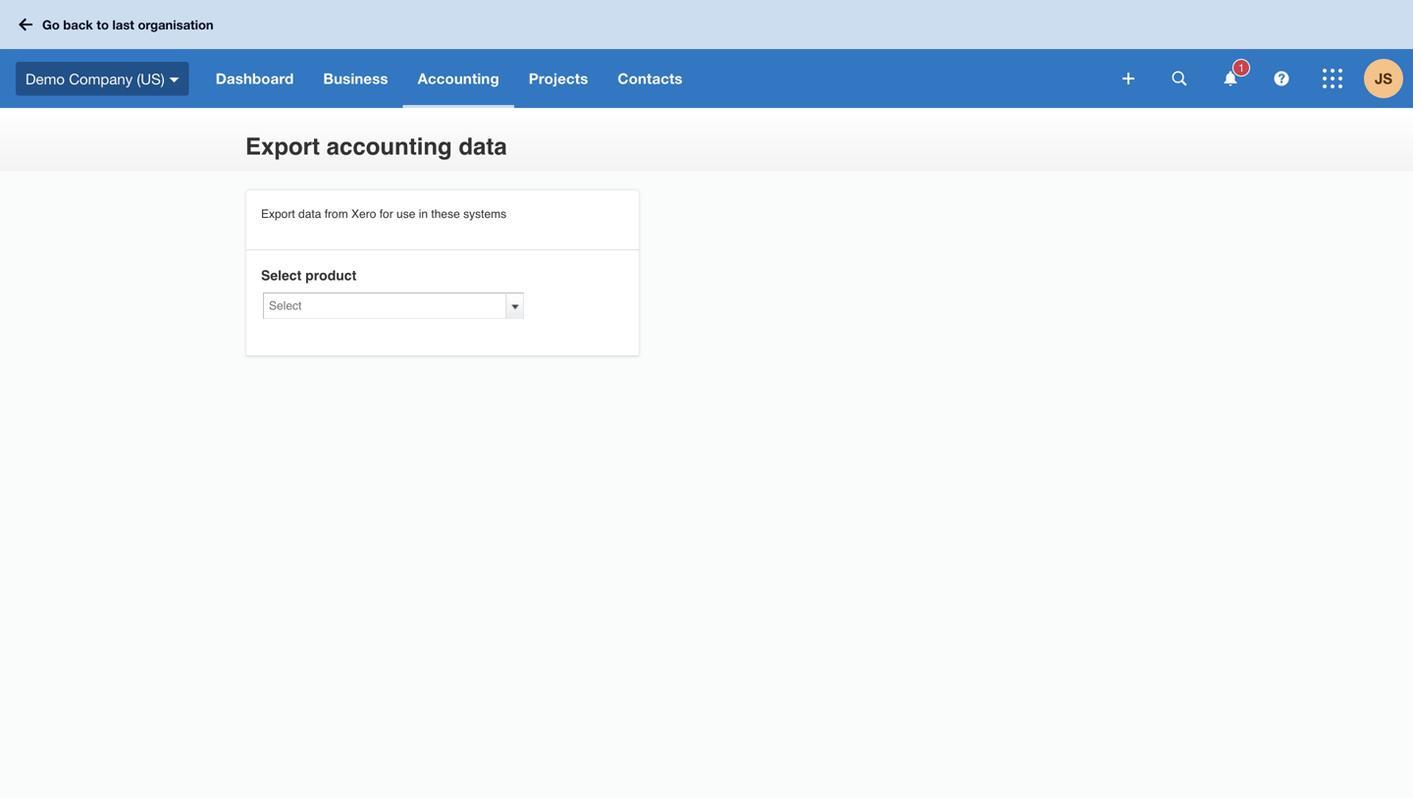 Task type: describe. For each thing, give the bounding box(es) containing it.
last
[[112, 17, 134, 32]]

to
[[97, 17, 109, 32]]

these
[[431, 207, 460, 221]]

0 horizontal spatial data
[[298, 207, 321, 221]]

business
[[323, 70, 388, 87]]

js button
[[1365, 49, 1414, 108]]

product
[[305, 268, 357, 283]]

js
[[1375, 70, 1393, 87]]

organisation
[[138, 17, 214, 32]]

banner containing dashboard
[[0, 0, 1414, 108]]

back
[[63, 17, 93, 32]]

accounting
[[418, 70, 499, 87]]

in
[[419, 207, 428, 221]]

go
[[42, 17, 60, 32]]

export accounting data
[[245, 133, 507, 160]]

accounting
[[327, 133, 452, 160]]

projects
[[529, 70, 588, 87]]



Task type: vqa. For each thing, say whether or not it's contained in the screenshot.
back
yes



Task type: locate. For each thing, give the bounding box(es) containing it.
go back to last organisation link
[[12, 7, 225, 42]]

contacts button
[[603, 49, 698, 108]]

export data from xero for use in these systems
[[261, 207, 507, 221]]

export for export data from xero for use in these systems
[[261, 207, 295, 221]]

projects button
[[514, 49, 603, 108]]

accounting button
[[403, 49, 514, 108]]

1 horizontal spatial svg image
[[1173, 71, 1187, 86]]

demo
[[26, 70, 65, 87]]

dashboard
[[216, 70, 294, 87]]

export down 'dashboard'
[[245, 133, 320, 160]]

select
[[261, 268, 302, 283]]

go back to last organisation
[[42, 17, 214, 32]]

demo company (us)
[[26, 70, 165, 87]]

svg image
[[1173, 71, 1187, 86], [170, 77, 179, 82]]

export
[[245, 133, 320, 160], [261, 207, 295, 221]]

svg image
[[19, 18, 32, 31], [1323, 69, 1343, 88], [1225, 71, 1237, 86], [1275, 71, 1289, 86], [1123, 73, 1135, 84]]

contacts
[[618, 70, 683, 87]]

svg image left 1 popup button
[[1173, 71, 1187, 86]]

1 button
[[1211, 49, 1251, 108]]

1
[[1239, 61, 1245, 74]]

select product
[[261, 268, 357, 283]]

1 horizontal spatial data
[[459, 133, 507, 160]]

svg image inside 1 popup button
[[1225, 71, 1237, 86]]

data
[[459, 133, 507, 160], [298, 207, 321, 221]]

svg image inside go back to last organisation link
[[19, 18, 32, 31]]

business button
[[309, 49, 403, 108]]

export left from
[[261, 207, 295, 221]]

Select text field
[[263, 293, 507, 319]]

demo company (us) button
[[0, 49, 201, 108]]

svg image right (us) at the top left
[[170, 77, 179, 82]]

1 vertical spatial export
[[261, 207, 295, 221]]

systems
[[463, 207, 507, 221]]

svg image inside demo company (us) popup button
[[170, 77, 179, 82]]

data up systems
[[459, 133, 507, 160]]

0 horizontal spatial svg image
[[170, 77, 179, 82]]

banner
[[0, 0, 1414, 108]]

use
[[397, 207, 416, 221]]

0 vertical spatial data
[[459, 133, 507, 160]]

data left from
[[298, 207, 321, 221]]

company
[[69, 70, 133, 87]]

0 vertical spatial export
[[245, 133, 320, 160]]

(us)
[[137, 70, 165, 87]]

export for export accounting data
[[245, 133, 320, 160]]

dashboard link
[[201, 49, 309, 108]]

from
[[325, 207, 348, 221]]

xero
[[351, 207, 376, 221]]

for
[[380, 207, 393, 221]]

1 vertical spatial data
[[298, 207, 321, 221]]



